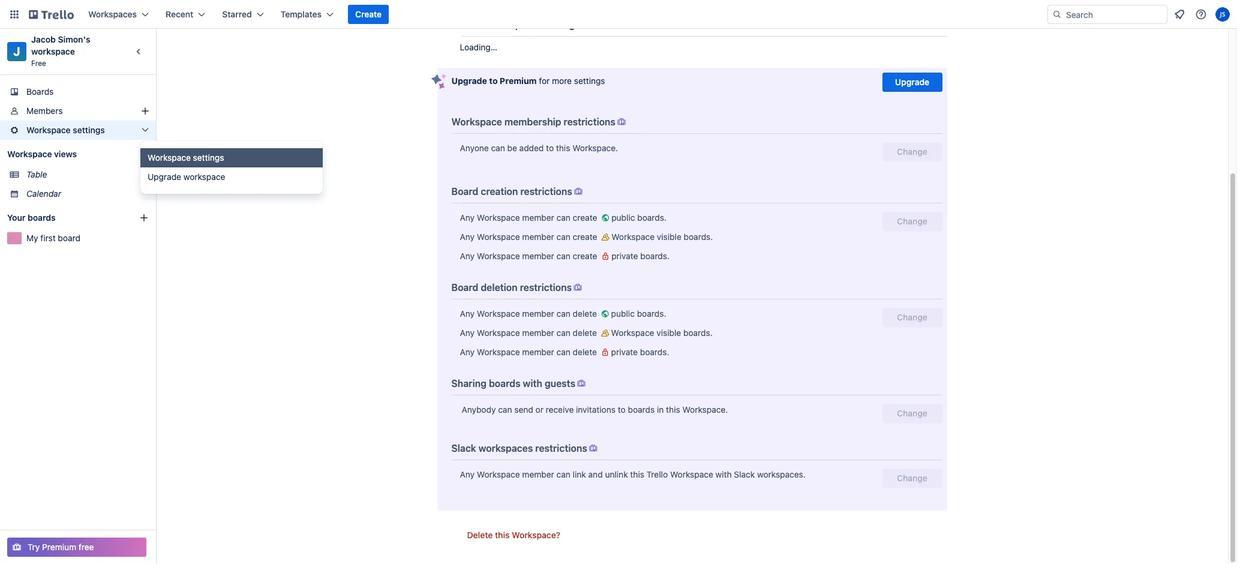 Task type: describe. For each thing, give the bounding box(es) containing it.
slack for slack workspaces linking
[[461, 19, 486, 30]]

guests
[[545, 378, 576, 389]]

public for board deletion restrictions
[[611, 309, 635, 319]]

upgrade button
[[883, 73, 943, 92]]

delete this workspace?
[[467, 530, 561, 540]]

my first board link
[[26, 232, 149, 244]]

invitations
[[576, 405, 616, 415]]

added
[[520, 143, 544, 153]]

2 horizontal spatial to
[[618, 405, 626, 415]]

slack workspaces linking
[[461, 19, 575, 30]]

1 any from the top
[[460, 212, 475, 223]]

1 horizontal spatial workspace.
[[683, 405, 728, 415]]

5 member from the top
[[522, 328, 555, 338]]

board deletion restrictions
[[452, 282, 572, 293]]

change for sharing boards with guests
[[897, 408, 928, 418]]

private boards. for board creation restrictions
[[612, 251, 670, 261]]

unlink
[[605, 469, 628, 480]]

create for workspace visible boards.
[[573, 232, 598, 242]]

linking
[[545, 19, 575, 30]]

your boards
[[7, 212, 56, 223]]

public boards. for board deletion restrictions
[[611, 309, 667, 319]]

open information menu image
[[1196, 8, 1208, 20]]

sm image for private boards.
[[599, 346, 611, 358]]

workspaces button
[[81, 5, 156, 24]]

jacob simon (jacobsimon16) image
[[1216, 7, 1231, 22]]

this inside delete this workspace? button
[[495, 530, 510, 540]]

boards link
[[0, 82, 156, 101]]

0 notifications image
[[1173, 7, 1187, 22]]

1 horizontal spatial premium
[[500, 76, 537, 86]]

private for board deletion restrictions
[[611, 347, 638, 357]]

workspace settings inside dropdown button
[[26, 125, 105, 135]]

board for board creation restrictions
[[452, 186, 479, 197]]

jacob
[[31, 34, 56, 44]]

any workspace member can create for private boards.
[[460, 251, 600, 261]]

workspaces
[[88, 9, 137, 19]]

2 vertical spatial boards
[[628, 405, 655, 415]]

any workspace member can delete for private boards.
[[460, 347, 599, 357]]

your boards with 1 items element
[[7, 211, 121, 225]]

or
[[536, 405, 544, 415]]

0 vertical spatial with
[[523, 378, 543, 389]]

primary element
[[0, 0, 1238, 29]]

change link for sharing boards with guests
[[883, 404, 943, 423]]

2 any from the top
[[460, 232, 475, 242]]

workspace settings link
[[140, 148, 337, 167]]

any workspace member can delete for public boards.
[[460, 309, 599, 319]]

back to home image
[[29, 5, 74, 24]]

delete for workspace visible boards.
[[573, 328, 597, 338]]

calendar
[[26, 188, 61, 199]]

jacob simon's workspace free
[[31, 34, 93, 68]]

workspace navigation collapse icon image
[[131, 43, 148, 60]]

this right added
[[556, 143, 571, 153]]

members
[[26, 106, 63, 116]]

1 horizontal spatial workspace settings
[[148, 152, 224, 163]]

receive
[[546, 405, 574, 415]]

slack for slack workspaces restrictions
[[452, 443, 476, 454]]

link
[[573, 469, 586, 480]]

trello
[[647, 469, 668, 480]]

workspace settings button
[[0, 121, 156, 140]]

sm image for public boards.
[[600, 212, 612, 224]]

delete
[[467, 530, 493, 540]]

workspace views
[[7, 149, 77, 159]]

upgrade for upgrade workspace
[[148, 172, 181, 182]]

0 vertical spatial sm image
[[616, 116, 628, 128]]

delete for private boards.
[[573, 347, 597, 357]]

sharing boards with guests
[[452, 378, 576, 389]]

for
[[539, 76, 550, 86]]

jacob simon's workspace link
[[31, 34, 93, 56]]

free
[[79, 542, 94, 552]]

Search field
[[1062, 5, 1167, 23]]

loading…
[[460, 42, 498, 52]]

send
[[515, 405, 534, 415]]

workspaces for linking
[[488, 19, 543, 30]]

workspace visible boards. for board creation restrictions
[[612, 232, 713, 242]]

board
[[58, 233, 80, 243]]

be
[[508, 143, 517, 153]]

change button
[[883, 142, 943, 161]]

workspace visible boards. for board deletion restrictions
[[611, 328, 713, 338]]

2 vertical spatial slack
[[734, 469, 755, 480]]

change for board deletion restrictions
[[897, 312, 928, 322]]

my first board
[[26, 233, 80, 243]]

starred button
[[215, 5, 271, 24]]

free
[[31, 59, 46, 68]]

this left "trello"
[[631, 469, 645, 480]]

restrictions for board deletion restrictions
[[520, 282, 572, 293]]

try
[[28, 542, 40, 552]]

and
[[589, 469, 603, 480]]

workspace?
[[512, 530, 561, 540]]

create button
[[348, 5, 389, 24]]

upgrade for upgrade
[[895, 77, 930, 87]]

0 vertical spatial settings
[[574, 76, 605, 86]]

templates button
[[274, 5, 341, 24]]

first
[[40, 233, 56, 243]]

4 any from the top
[[460, 309, 475, 319]]

private for board creation restrictions
[[612, 251, 638, 261]]

simon's
[[58, 34, 90, 44]]

1 horizontal spatial with
[[716, 469, 732, 480]]

deletion
[[481, 282, 518, 293]]

anybody
[[462, 405, 496, 415]]

restrictions for workspace membership restrictions
[[564, 116, 616, 127]]

0 horizontal spatial workspace.
[[573, 143, 618, 153]]

recent button
[[158, 5, 213, 24]]

change link for slack workspaces restrictions
[[883, 469, 943, 488]]



Task type: locate. For each thing, give the bounding box(es) containing it.
1 vertical spatial with
[[716, 469, 732, 480]]

sparkle image
[[431, 74, 446, 89]]

premium right the try
[[42, 542, 76, 552]]

delete for public boards.
[[573, 309, 597, 319]]

starred
[[222, 9, 252, 19]]

1 vertical spatial workspace
[[184, 172, 225, 182]]

board left creation
[[452, 186, 479, 197]]

1 vertical spatial premium
[[42, 542, 76, 552]]

1 horizontal spatial boards
[[489, 378, 521, 389]]

sm image
[[573, 185, 585, 197], [600, 231, 612, 243], [600, 250, 612, 262], [572, 282, 584, 294], [599, 308, 611, 320], [599, 327, 611, 339], [576, 378, 588, 390], [588, 442, 600, 454]]

views
[[54, 149, 77, 159]]

2 vertical spatial to
[[618, 405, 626, 415]]

anybody can send or receive invitations to boards in this workspace.
[[462, 405, 728, 415]]

board creation restrictions
[[452, 186, 573, 197]]

3 any workspace member can create from the top
[[460, 251, 600, 261]]

premium inside button
[[42, 542, 76, 552]]

1 horizontal spatial to
[[546, 143, 554, 153]]

workspace.
[[573, 143, 618, 153], [683, 405, 728, 415]]

3 create from the top
[[573, 251, 598, 261]]

change
[[897, 146, 928, 157], [897, 216, 928, 226], [897, 312, 928, 322], [897, 408, 928, 418], [897, 473, 928, 483]]

7 member from the top
[[522, 469, 555, 480]]

anyone can be added to this workspace.
[[460, 143, 618, 153]]

change link for board deletion restrictions
[[883, 308, 943, 327]]

members link
[[0, 101, 156, 121]]

boards for sharing
[[489, 378, 521, 389]]

table link
[[26, 169, 149, 181]]

1 vertical spatial workspace.
[[683, 405, 728, 415]]

to right the invitations
[[618, 405, 626, 415]]

search image
[[1053, 10, 1062, 19]]

membership
[[505, 116, 562, 127]]

0 vertical spatial workspace settings
[[26, 125, 105, 135]]

workspace membership restrictions
[[452, 116, 616, 127]]

6 member from the top
[[522, 347, 555, 357]]

0 horizontal spatial workspace
[[31, 46, 75, 56]]

0 vertical spatial premium
[[500, 76, 537, 86]]

upgrade to premium for more settings
[[452, 76, 605, 86]]

1 vertical spatial workspace visible boards.
[[611, 328, 713, 338]]

restrictions
[[564, 116, 616, 127], [521, 186, 573, 197], [520, 282, 572, 293], [536, 443, 588, 454]]

3 any workspace member can delete from the top
[[460, 347, 599, 357]]

slack workspaces restrictions
[[452, 443, 588, 454]]

7 any from the top
[[460, 469, 475, 480]]

slack left workspaces.
[[734, 469, 755, 480]]

1 horizontal spatial workspace
[[184, 172, 225, 182]]

1 member from the top
[[522, 212, 555, 223]]

any workspace member can create for workspace visible boards.
[[460, 232, 600, 242]]

slack down the anybody
[[452, 443, 476, 454]]

1 vertical spatial any workspace member can create
[[460, 232, 600, 242]]

1 vertical spatial private boards.
[[611, 347, 670, 357]]

workspace inside jacob simon's workspace free
[[31, 46, 75, 56]]

5 change from the top
[[897, 473, 928, 483]]

restrictions right the deletion
[[520, 282, 572, 293]]

2 board from the top
[[452, 282, 479, 293]]

1 any workspace member can create from the top
[[460, 212, 600, 223]]

with left workspaces.
[[716, 469, 732, 480]]

workspaces for restrictions
[[479, 443, 533, 454]]

0 vertical spatial workspace visible boards.
[[612, 232, 713, 242]]

0 vertical spatial workspace.
[[573, 143, 618, 153]]

3 delete from the top
[[573, 347, 597, 357]]

1 change from the top
[[897, 146, 928, 157]]

1 vertical spatial boards
[[489, 378, 521, 389]]

boards.
[[638, 212, 667, 223], [684, 232, 713, 242], [641, 251, 670, 261], [637, 309, 667, 319], [684, 328, 713, 338], [640, 347, 670, 357]]

create
[[355, 9, 382, 19]]

4 change link from the top
[[883, 469, 943, 488]]

0 horizontal spatial with
[[523, 378, 543, 389]]

this
[[556, 143, 571, 153], [666, 405, 681, 415], [631, 469, 645, 480], [495, 530, 510, 540]]

upgrade for upgrade to premium for more settings
[[452, 76, 487, 86]]

workspaces
[[488, 19, 543, 30], [479, 443, 533, 454]]

to
[[489, 76, 498, 86], [546, 143, 554, 153], [618, 405, 626, 415]]

any workspace member can delete
[[460, 309, 599, 319], [460, 328, 599, 338], [460, 347, 599, 357]]

board
[[452, 186, 479, 197], [452, 282, 479, 293]]

restrictions down more
[[564, 116, 616, 127]]

1 vertical spatial workspace settings
[[148, 152, 224, 163]]

0 vertical spatial workspaces
[[488, 19, 543, 30]]

workspace down jacob
[[31, 46, 75, 56]]

0 horizontal spatial upgrade
[[148, 172, 181, 182]]

try premium free button
[[7, 538, 146, 557]]

2 change from the top
[[897, 216, 928, 226]]

workspaces.
[[758, 469, 806, 480]]

workspace
[[31, 46, 75, 56], [184, 172, 225, 182]]

1 vertical spatial settings
[[73, 125, 105, 135]]

1 visible from the top
[[657, 232, 682, 242]]

my
[[26, 233, 38, 243]]

1 vertical spatial slack
[[452, 443, 476, 454]]

2 any workspace member can delete from the top
[[460, 328, 599, 338]]

restrictions for board creation restrictions
[[521, 186, 573, 197]]

sharing
[[452, 378, 487, 389]]

1 any workspace member can delete from the top
[[460, 309, 599, 319]]

2 change link from the top
[[883, 308, 943, 327]]

recent
[[166, 9, 193, 19]]

delete
[[573, 309, 597, 319], [573, 328, 597, 338], [573, 347, 597, 357]]

0 vertical spatial slack
[[461, 19, 486, 30]]

j link
[[7, 42, 26, 61]]

to right added
[[546, 143, 554, 153]]

more
[[552, 76, 572, 86]]

board left the deletion
[[452, 282, 479, 293]]

your
[[7, 212, 26, 223]]

workspaces down send
[[479, 443, 533, 454]]

public boards.
[[612, 212, 667, 223], [611, 309, 667, 319]]

boards
[[26, 86, 54, 97]]

1 vertical spatial sm image
[[600, 212, 612, 224]]

change for board creation restrictions
[[897, 216, 928, 226]]

anyone
[[460, 143, 489, 153]]

1 vertical spatial board
[[452, 282, 479, 293]]

3 change link from the top
[[883, 404, 943, 423]]

change link for board creation restrictions
[[883, 212, 943, 231]]

premium
[[500, 76, 537, 86], [42, 542, 76, 552]]

0 vertical spatial to
[[489, 76, 498, 86]]

1 vertical spatial visible
[[657, 328, 681, 338]]

restrictions up link
[[536, 443, 588, 454]]

0 vertical spatial visible
[[657, 232, 682, 242]]

restrictions for slack workspaces restrictions
[[536, 443, 588, 454]]

0 vertical spatial board
[[452, 186, 479, 197]]

upgrade
[[452, 76, 487, 86], [895, 77, 930, 87], [148, 172, 181, 182]]

public boards. for board creation restrictions
[[612, 212, 667, 223]]

j
[[13, 44, 20, 58]]

this right delete
[[495, 530, 510, 540]]

1 board from the top
[[452, 186, 479, 197]]

3 change from the top
[[897, 312, 928, 322]]

any workspace member can link and unlink this trello workspace with slack workspaces.
[[460, 469, 806, 480]]

workspace inside dropdown button
[[26, 125, 71, 135]]

private boards.
[[612, 251, 670, 261], [611, 347, 670, 357]]

change inside change button
[[897, 146, 928, 157]]

boards up send
[[489, 378, 521, 389]]

0 vertical spatial public boards.
[[612, 212, 667, 223]]

0 vertical spatial workspace
[[31, 46, 75, 56]]

boards left in
[[628, 405, 655, 415]]

this right in
[[666, 405, 681, 415]]

try premium free
[[28, 542, 94, 552]]

public
[[612, 212, 635, 223], [611, 309, 635, 319]]

in
[[657, 405, 664, 415]]

private
[[612, 251, 638, 261], [611, 347, 638, 357]]

1 vertical spatial public boards.
[[611, 309, 667, 319]]

create for public boards.
[[573, 212, 598, 223]]

2 vertical spatial create
[[573, 251, 598, 261]]

2 vertical spatial delete
[[573, 347, 597, 357]]

workspace
[[452, 116, 502, 127], [26, 125, 71, 135], [7, 149, 52, 159], [148, 152, 191, 163], [477, 212, 520, 223], [477, 232, 520, 242], [612, 232, 655, 242], [477, 251, 520, 261], [477, 309, 520, 319], [477, 328, 520, 338], [611, 328, 655, 338], [477, 347, 520, 357], [477, 469, 520, 480], [670, 469, 714, 480]]

1 create from the top
[[573, 212, 598, 223]]

4 member from the top
[[522, 309, 555, 319]]

workspaces up the loading…
[[488, 19, 543, 30]]

upgrade inside button
[[895, 77, 930, 87]]

sm image
[[616, 116, 628, 128], [600, 212, 612, 224], [599, 346, 611, 358]]

2 horizontal spatial settings
[[574, 76, 605, 86]]

0 vertical spatial any workspace member can delete
[[460, 309, 599, 319]]

any
[[460, 212, 475, 223], [460, 232, 475, 242], [460, 251, 475, 261], [460, 309, 475, 319], [460, 328, 475, 338], [460, 347, 475, 357], [460, 469, 475, 480]]

2 delete from the top
[[573, 328, 597, 338]]

1 vertical spatial any workspace member can delete
[[460, 328, 599, 338]]

1 horizontal spatial settings
[[193, 152, 224, 163]]

public for board creation restrictions
[[612, 212, 635, 223]]

2 horizontal spatial boards
[[628, 405, 655, 415]]

settings
[[574, 76, 605, 86], [73, 125, 105, 135], [193, 152, 224, 163]]

settings up the upgrade workspace
[[193, 152, 224, 163]]

upgrade workspace
[[148, 172, 225, 182]]

2 member from the top
[[522, 232, 555, 242]]

calendar link
[[26, 188, 149, 200]]

visible
[[657, 232, 682, 242], [657, 328, 681, 338]]

restrictions down anyone can be added to this workspace.
[[521, 186, 573, 197]]

0 horizontal spatial boards
[[28, 212, 56, 223]]

workspace visible boards.
[[612, 232, 713, 242], [611, 328, 713, 338]]

premium left for
[[500, 76, 537, 86]]

1 vertical spatial delete
[[573, 328, 597, 338]]

1 vertical spatial private
[[611, 347, 638, 357]]

1 vertical spatial create
[[573, 232, 598, 242]]

settings inside dropdown button
[[73, 125, 105, 135]]

1 vertical spatial public
[[611, 309, 635, 319]]

2 vertical spatial sm image
[[599, 346, 611, 358]]

settings down members link
[[73, 125, 105, 135]]

delete this workspace? button
[[460, 526, 568, 545]]

workspace settings up the upgrade workspace
[[148, 152, 224, 163]]

board for board deletion restrictions
[[452, 282, 479, 293]]

1 horizontal spatial upgrade
[[452, 76, 487, 86]]

2 vertical spatial any workspace member can create
[[460, 251, 600, 261]]

2 vertical spatial any workspace member can delete
[[460, 347, 599, 357]]

any workspace member can delete for workspace visible boards.
[[460, 328, 599, 338]]

2 visible from the top
[[657, 328, 681, 338]]

visible for board creation restrictions
[[657, 232, 682, 242]]

templates
[[281, 9, 322, 19]]

workspace settings down members link
[[26, 125, 105, 135]]

with
[[523, 378, 543, 389], [716, 469, 732, 480]]

slack
[[461, 19, 486, 30], [452, 443, 476, 454], [734, 469, 755, 480]]

0 vertical spatial private
[[612, 251, 638, 261]]

6 any from the top
[[460, 347, 475, 357]]

upgrade workspace link
[[140, 167, 337, 187]]

0 horizontal spatial workspace settings
[[26, 125, 105, 135]]

creation
[[481, 186, 518, 197]]

2 vertical spatial settings
[[193, 152, 224, 163]]

change for slack workspaces restrictions
[[897, 473, 928, 483]]

2 horizontal spatial upgrade
[[895, 77, 930, 87]]

can
[[491, 143, 505, 153], [557, 212, 571, 223], [557, 232, 571, 242], [557, 251, 571, 261], [557, 309, 571, 319], [557, 328, 571, 338], [557, 347, 571, 357], [498, 405, 512, 415], [557, 469, 571, 480]]

0 vertical spatial delete
[[573, 309, 597, 319]]

table
[[26, 169, 47, 179]]

0 vertical spatial private boards.
[[612, 251, 670, 261]]

1 delete from the top
[[573, 309, 597, 319]]

create for private boards.
[[573, 251, 598, 261]]

settings right more
[[574, 76, 605, 86]]

0 horizontal spatial premium
[[42, 542, 76, 552]]

0 vertical spatial boards
[[28, 212, 56, 223]]

0 vertical spatial any workspace member can create
[[460, 212, 600, 223]]

1 change link from the top
[[883, 212, 943, 231]]

any workspace member can create
[[460, 212, 600, 223], [460, 232, 600, 242], [460, 251, 600, 261]]

workspace settings
[[26, 125, 105, 135], [148, 152, 224, 163]]

2 any workspace member can create from the top
[[460, 232, 600, 242]]

workspace down workspace settings link
[[184, 172, 225, 182]]

0 vertical spatial create
[[573, 212, 598, 223]]

0 vertical spatial public
[[612, 212, 635, 223]]

0 horizontal spatial settings
[[73, 125, 105, 135]]

private boards. for board deletion restrictions
[[611, 347, 670, 357]]

with up "or"
[[523, 378, 543, 389]]

to down the loading…
[[489, 76, 498, 86]]

0 horizontal spatial to
[[489, 76, 498, 86]]

5 any from the top
[[460, 328, 475, 338]]

slack up the loading…
[[461, 19, 486, 30]]

1 vertical spatial workspaces
[[479, 443, 533, 454]]

any workspace member can create for public boards.
[[460, 212, 600, 223]]

boards
[[28, 212, 56, 223], [489, 378, 521, 389], [628, 405, 655, 415]]

boards for your
[[28, 212, 56, 223]]

add board image
[[139, 213, 149, 223]]

3 any from the top
[[460, 251, 475, 261]]

boards up first
[[28, 212, 56, 223]]

visible for board deletion restrictions
[[657, 328, 681, 338]]

1 vertical spatial to
[[546, 143, 554, 153]]

2 create from the top
[[573, 232, 598, 242]]

4 change from the top
[[897, 408, 928, 418]]

3 member from the top
[[522, 251, 555, 261]]



Task type: vqa. For each thing, say whether or not it's contained in the screenshot.
boards to the left
yes



